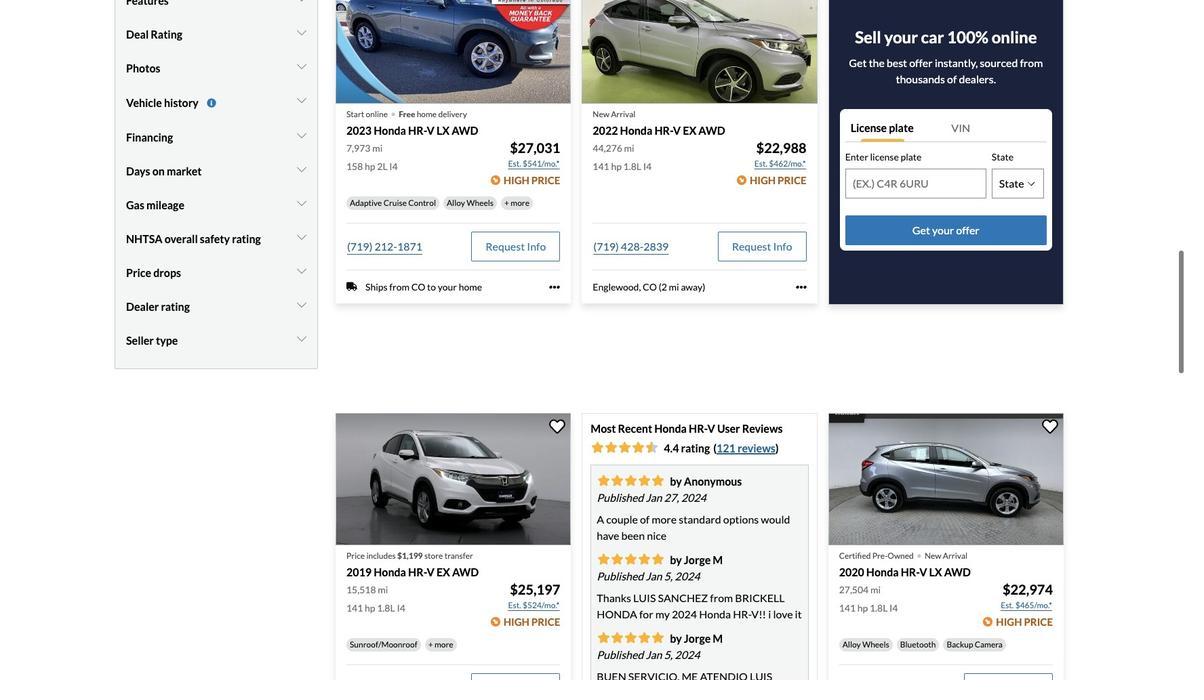 Task type: describe. For each thing, give the bounding box(es) containing it.
a
[[597, 513, 604, 526]]

1 horizontal spatial + more
[[504, 198, 529, 208]]

141 inside 44,276 mi 141 hp 1.8l i4
[[593, 161, 609, 172]]

nhtsa overall safety rating button
[[126, 223, 306, 257]]

chevron down image for days on market
[[297, 164, 306, 175]]

mi for $22,988
[[624, 142, 634, 154]]

seller type
[[126, 334, 178, 347]]

27,504 mi 141 hp 1.8l i4
[[839, 584, 898, 614]]

start
[[346, 109, 364, 119]]

nordic forest pearl 2023 honda hr-v lx awd suv / crossover all-wheel drive continuously variable transmission image
[[336, 0, 571, 104]]

v inside price includes $1,199 store transfer 2019 honda hr-v ex awd
[[427, 566, 434, 579]]

chevron down image for deal rating
[[297, 27, 306, 38]]

by anonymous published jan 27, 2024
[[597, 475, 742, 504]]

user
[[717, 422, 740, 435]]

your for car
[[884, 27, 918, 47]]

15,518 mi 141 hp 1.8l i4
[[346, 584, 405, 614]]

$27,031
[[510, 140, 560, 156]]

$25,197 est. $524/mo.*
[[508, 582, 560, 611]]

days on market button
[[126, 155, 306, 189]]

anonymous
[[684, 475, 742, 488]]

thanks luis sanchez from brickell honda for my 2024 honda hr-v!! i love it
[[597, 592, 802, 621]]

hp for $22,988
[[611, 161, 622, 172]]

44,276 mi 141 hp 1.8l i4
[[593, 142, 652, 172]]

offer inside get the best offer instantly, sourced from thousands of dealers.
[[909, 56, 933, 69]]

license plate tab
[[845, 115, 946, 142]]

428-
[[621, 240, 644, 253]]

days
[[126, 165, 150, 178]]

2 jan from the top
[[646, 570, 662, 583]]

new inside new arrival 2022 honda hr-v ex awd
[[593, 109, 609, 119]]

1 jorge from the top
[[684, 554, 711, 567]]

rating for dealer rating
[[161, 301, 190, 313]]

2024 inside by anonymous published jan 27, 2024
[[681, 491, 706, 504]]

1 horizontal spatial alloy wheels
[[842, 640, 889, 650]]

0 vertical spatial +
[[504, 198, 509, 208]]

est. for $22,988
[[754, 159, 767, 169]]

arrival inside 'certified pre-owned · new arrival 2020 honda hr-v lx awd'
[[943, 551, 967, 561]]

$22,974 est. $465/mo.*
[[1001, 582, 1053, 611]]

bluetooth
[[900, 640, 936, 650]]

license plate
[[851, 121, 914, 134]]

(719) 212-1871 button
[[346, 232, 423, 262]]

seller type button
[[126, 324, 306, 358]]

honda inside start online · free home delivery 2023 honda hr-v lx awd
[[374, 124, 406, 137]]

request info for ·
[[486, 240, 546, 253]]

(
[[713, 442, 717, 455]]

history
[[164, 96, 198, 109]]

recent
[[618, 422, 652, 435]]

0 horizontal spatial from
[[389, 281, 409, 293]]

v inside 'certified pre-owned · new arrival 2020 honda hr-v lx awd'
[[919, 566, 927, 579]]

license
[[870, 151, 899, 163]]

new arrival 2022 honda hr-v ex awd
[[593, 109, 725, 137]]

1 horizontal spatial alloy
[[842, 640, 861, 650]]

price for $22,974
[[1024, 616, 1053, 629]]

price drops button
[[126, 257, 306, 290]]

published inside by anonymous published jan 27, 2024
[[597, 491, 644, 504]]

vin tab
[[946, 115, 1047, 142]]

request for ·
[[486, 240, 525, 253]]

44,276
[[593, 142, 622, 154]]

high price for $22,988
[[750, 174, 807, 186]]

dealer rating
[[126, 301, 190, 313]]

hr- inside start online · free home delivery 2023 honda hr-v lx awd
[[408, 124, 427, 137]]

info for ·
[[527, 240, 546, 253]]

have
[[597, 529, 619, 542]]

on
[[152, 165, 165, 178]]

high for $22,974
[[996, 616, 1022, 629]]

2024 down thanks luis sanchez from brickell honda for my 2024 honda hr-v!! i love it
[[675, 649, 700, 662]]

1871
[[397, 240, 422, 253]]

thousands
[[896, 73, 945, 85]]

my
[[655, 608, 670, 621]]

most
[[591, 422, 616, 435]]

3 published from the top
[[597, 649, 644, 662]]

it
[[795, 608, 802, 621]]

hp for $22,974
[[857, 603, 868, 614]]

ships
[[365, 281, 388, 293]]

store
[[424, 551, 443, 561]]

27,504
[[839, 584, 869, 596]]

chevron down image for gas mileage
[[297, 198, 306, 209]]

27,
[[664, 491, 679, 504]]

(719) for 2022
[[593, 240, 619, 253]]

to
[[427, 281, 436, 293]]

adaptive
[[350, 198, 382, 208]]

honda
[[597, 608, 637, 621]]

Enter license plate field
[[846, 169, 986, 198]]

2 chevron down image from the top
[[297, 95, 306, 106]]

0 vertical spatial more
[[511, 198, 529, 208]]

of inside get the best offer instantly, sourced from thousands of dealers.
[[947, 73, 957, 85]]

est. $541/mo.* button
[[507, 157, 560, 171]]

awd inside price includes $1,199 store transfer 2019 honda hr-v ex awd
[[452, 566, 479, 579]]

mi for $25,197
[[378, 584, 388, 596]]

4.4
[[664, 442, 679, 455]]

high price for $27,031
[[503, 174, 560, 186]]

get for get your offer
[[912, 224, 930, 237]]

financing
[[126, 131, 173, 144]]

2 vertical spatial more
[[435, 640, 453, 650]]

honda inside thanks luis sanchez from brickell honda for my 2024 honda hr-v!! i love it
[[699, 608, 731, 621]]

$22,974
[[1003, 582, 1053, 598]]

most recent honda hr-v user reviews element
[[591, 465, 809, 681]]

hr- inside thanks luis sanchez from brickell honda for my 2024 honda hr-v!! i love it
[[733, 608, 751, 621]]

i
[[768, 608, 771, 621]]

camera
[[975, 640, 1003, 650]]

$25,197
[[510, 582, 560, 598]]

options
[[723, 513, 759, 526]]

vin
[[951, 121, 970, 134]]

drops
[[153, 267, 181, 280]]

i4 for $27,031
[[389, 161, 398, 172]]

days on market
[[126, 165, 202, 178]]

1 horizontal spatial rating
[[232, 233, 261, 246]]

lx for ·
[[929, 566, 942, 579]]

honda up 4.4
[[654, 422, 687, 435]]

delivery
[[438, 109, 467, 119]]

1 5, from the top
[[664, 570, 673, 583]]

awd inside start online · free home delivery 2023 honda hr-v lx awd
[[452, 124, 478, 137]]

i4 for $22,974
[[889, 603, 898, 614]]

(719) 212-1871
[[347, 240, 422, 253]]

est. for $25,197
[[508, 601, 521, 611]]

3 jan from the top
[[646, 649, 662, 662]]

1 vertical spatial wheels
[[862, 640, 889, 650]]

ellipsis h image for ·
[[549, 282, 560, 293]]

brickell
[[735, 592, 785, 605]]

reviews
[[738, 442, 775, 455]]

enter
[[845, 151, 868, 163]]

safety
[[200, 233, 230, 246]]

seller
[[126, 334, 154, 347]]

i4 for $22,988
[[643, 161, 652, 172]]

most recent honda hr-v user reviews
[[591, 422, 783, 435]]

1 by jorge m published jan 5, 2024 from the top
[[597, 554, 723, 583]]

instantly,
[[935, 56, 978, 69]]

more inside a couple of more standard options would have been nice
[[652, 513, 677, 526]]

truck image
[[346, 282, 357, 293]]

gas
[[126, 199, 144, 212]]

the
[[869, 56, 885, 69]]

212-
[[375, 240, 397, 253]]

sell
[[855, 27, 881, 47]]

1 m from the top
[[713, 554, 723, 567]]

get for get the best offer instantly, sourced from thousands of dealers.
[[849, 56, 867, 69]]

vehicle history
[[126, 96, 198, 109]]

2839
[[644, 240, 669, 253]]

7,973 mi 158 hp 2l i4
[[346, 142, 398, 172]]

1 horizontal spatial online
[[992, 27, 1037, 47]]

1 vertical spatial plate
[[901, 151, 922, 163]]

nhtsa
[[126, 233, 162, 246]]

1 horizontal spatial home
[[459, 281, 482, 293]]

honda inside new arrival 2022 honda hr-v ex awd
[[620, 124, 652, 137]]

market
[[167, 165, 202, 178]]

honda inside price includes $1,199 store transfer 2019 honda hr-v ex awd
[[374, 566, 406, 579]]

silver 2020 honda hr-v lx awd suv / crossover all-wheel drive continuously variable transmission image
[[828, 413, 1064, 546]]

mi for $27,031
[[372, 142, 383, 154]]

ex inside new arrival 2022 honda hr-v ex awd
[[683, 124, 696, 137]]

chevron down image for seller type
[[297, 334, 306, 345]]

$22,988
[[756, 140, 807, 156]]

2019
[[346, 566, 372, 579]]

best
[[887, 56, 907, 69]]

v inside start online · free home delivery 2023 honda hr-v lx awd
[[427, 124, 434, 137]]

online inside start online · free home delivery 2023 honda hr-v lx awd
[[366, 109, 388, 119]]

1.8l inside 44,276 mi 141 hp 1.8l i4
[[623, 161, 641, 172]]

0 horizontal spatial alloy wheels
[[447, 198, 494, 208]]

chevron down image for photos
[[297, 61, 306, 72]]

cruise
[[384, 198, 407, 208]]

2 published from the top
[[597, 570, 644, 583]]

lx for free
[[437, 124, 450, 137]]

view more image
[[207, 98, 216, 108]]

v inside new arrival 2022 honda hr-v ex awd
[[673, 124, 681, 137]]

awd inside 'certified pre-owned · new arrival 2020 honda hr-v lx awd'
[[944, 566, 971, 579]]

hr- inside price includes $1,199 store transfer 2019 honda hr-v ex awd
[[408, 566, 427, 579]]

plate inside license plate tab
[[889, 121, 914, 134]]

2023
[[346, 124, 372, 137]]



Task type: vqa. For each thing, say whether or not it's contained in the screenshot.
the 171,155
no



Task type: locate. For each thing, give the bounding box(es) containing it.
published up thanks
[[597, 570, 644, 583]]

chevron down image inside the seller type dropdown button
[[297, 334, 306, 345]]

sunroof/moonroof
[[350, 640, 417, 650]]

by for sanchez
[[670, 554, 682, 567]]

honda inside 'certified pre-owned · new arrival 2020 honda hr-v lx awd'
[[866, 566, 899, 579]]

1 vertical spatial price
[[346, 551, 365, 561]]

0 horizontal spatial 1.8l
[[377, 603, 395, 614]]

0 vertical spatial home
[[417, 109, 437, 119]]

est. inside $25,197 est. $524/mo.*
[[508, 601, 521, 611]]

1 vertical spatial + more
[[428, 640, 453, 650]]

mi right 44,276
[[624, 142, 634, 154]]

hp inside 15,518 mi 141 hp 1.8l i4
[[365, 603, 375, 614]]

hp down 27,504
[[857, 603, 868, 614]]

0 vertical spatial ·
[[390, 100, 396, 125]]

1 by from the top
[[670, 475, 682, 488]]

0 horizontal spatial request
[[486, 240, 525, 253]]

price inside price includes $1,199 store transfer 2019 honda hr-v ex awd
[[346, 551, 365, 561]]

2 horizontal spatial more
[[652, 513, 677, 526]]

1 horizontal spatial ·
[[916, 542, 922, 567]]

1 vertical spatial alloy
[[842, 640, 861, 650]]

1 chevron down image from the top
[[297, 0, 306, 4]]

141 down 27,504
[[839, 603, 856, 614]]

141 down 15,518
[[346, 603, 363, 614]]

0 horizontal spatial ·
[[390, 100, 396, 125]]

request info for 2022
[[732, 240, 792, 253]]

3 by from the top
[[670, 632, 682, 645]]

arrival right owned
[[943, 551, 967, 561]]

chevron down image
[[297, 27, 306, 38], [297, 61, 306, 72], [297, 198, 306, 209], [297, 266, 306, 277]]

alloy wheels down 27,504 mi 141 hp 1.8l i4
[[842, 640, 889, 650]]

mi
[[372, 142, 383, 154], [624, 142, 634, 154], [669, 281, 679, 293], [378, 584, 388, 596], [870, 584, 881, 596]]

arrival up 2022
[[611, 109, 636, 119]]

published down honda
[[597, 649, 644, 662]]

0 vertical spatial published
[[597, 491, 644, 504]]

1 vertical spatial new
[[925, 551, 941, 561]]

info for 2022
[[773, 240, 792, 253]]

high price for $25,197
[[503, 616, 560, 629]]

est. $465/mo.* button
[[1000, 599, 1053, 613]]

home inside start online · free home delivery 2023 honda hr-v lx awd
[[417, 109, 437, 119]]

mi up 2l
[[372, 142, 383, 154]]

1 horizontal spatial request info button
[[718, 232, 807, 262]]

1 (719) from the left
[[347, 240, 373, 253]]

(719) left the 428-
[[593, 240, 619, 253]]

2 vertical spatial rating
[[681, 442, 710, 455]]

1 ellipsis h image from the left
[[549, 282, 560, 293]]

hr- down $1,199
[[408, 566, 427, 579]]

2 by jorge m published jan 5, 2024 from the top
[[597, 632, 723, 662]]

high price down the est. $462/mo.* button
[[750, 174, 807, 186]]

price down $541/mo.*
[[531, 174, 560, 186]]

enter license plate
[[845, 151, 922, 163]]

gas mileage
[[126, 199, 184, 212]]

0 vertical spatial ex
[[683, 124, 696, 137]]

· inside 'certified pre-owned · new arrival 2020 honda hr-v lx awd'
[[916, 542, 922, 567]]

2 info from the left
[[773, 240, 792, 253]]

photos button
[[126, 51, 306, 85]]

price down $465/mo.*
[[1024, 616, 1053, 629]]

1 vertical spatial offer
[[956, 224, 980, 237]]

price for $27,031
[[531, 174, 560, 186]]

(719)
[[347, 240, 373, 253], [593, 240, 619, 253]]

1 horizontal spatial request
[[732, 240, 771, 253]]

est. $462/mo.* button
[[754, 157, 807, 171]]

+ more down the est. $541/mo.* button
[[504, 198, 529, 208]]

2 request info from the left
[[732, 240, 792, 253]]

from right sourced
[[1020, 56, 1043, 69]]

1 horizontal spatial request info
[[732, 240, 792, 253]]

get your offer button
[[845, 216, 1047, 245]]

alloy
[[447, 198, 465, 208], [842, 640, 861, 650]]

high down the est. $541/mo.* button
[[503, 174, 529, 186]]

+ down the est. $541/mo.* button
[[504, 198, 509, 208]]

2024 up sanchez
[[675, 570, 700, 583]]

couple
[[606, 513, 638, 526]]

high
[[503, 174, 529, 186], [750, 174, 776, 186], [503, 616, 529, 629], [996, 616, 1022, 629]]

gas mileage button
[[126, 189, 306, 223]]

1 vertical spatial by jorge m published jan 5, 2024
[[597, 632, 723, 662]]

your up best
[[884, 27, 918, 47]]

hp down 44,276
[[611, 161, 622, 172]]

1.8l down pre-
[[870, 603, 888, 614]]

1.8l for store
[[377, 603, 395, 614]]

4 chevron down image from the top
[[297, 266, 306, 277]]

get inside 'button'
[[912, 224, 930, 237]]

lx
[[437, 124, 450, 137], [929, 566, 942, 579]]

free
[[399, 109, 415, 119]]

by inside by anonymous published jan 27, 2024
[[670, 475, 682, 488]]

price up 2019
[[346, 551, 365, 561]]

arrival
[[611, 109, 636, 119], [943, 551, 967, 561]]

1.8l inside 27,504 mi 141 hp 1.8l i4
[[870, 603, 888, 614]]

chevron down image inside "price drops" dropdown button
[[297, 266, 306, 277]]

honda
[[374, 124, 406, 137], [620, 124, 652, 137], [654, 422, 687, 435], [374, 566, 406, 579], [866, 566, 899, 579], [699, 608, 731, 621]]

est. down $22,974 on the right of page
[[1001, 601, 1014, 611]]

your down "enter license plate" field
[[932, 224, 954, 237]]

more up nice
[[652, 513, 677, 526]]

0 vertical spatial lx
[[437, 124, 450, 137]]

1 jan from the top
[[646, 491, 662, 504]]

backup camera
[[947, 640, 1003, 650]]

request for 2022
[[732, 240, 771, 253]]

high for $22,988
[[750, 174, 776, 186]]

type
[[156, 334, 178, 347]]

1 vertical spatial +
[[428, 640, 433, 650]]

1 horizontal spatial +
[[504, 198, 509, 208]]

(719) 428-2839
[[593, 240, 669, 253]]

hr- up the 4.4 rating ( 121 reviews )
[[689, 422, 707, 435]]

0 vertical spatial of
[[947, 73, 957, 85]]

financing button
[[126, 121, 306, 155]]

rating left (
[[681, 442, 710, 455]]

chevron down image inside gas mileage dropdown button
[[297, 198, 306, 209]]

1 vertical spatial jan
[[646, 570, 662, 583]]

price
[[126, 267, 151, 280], [346, 551, 365, 561]]

mi right (2
[[669, 281, 679, 293]]

$465/mo.*
[[1015, 601, 1052, 611]]

honda down sanchez
[[699, 608, 731, 621]]

1 vertical spatial jorge
[[684, 632, 711, 645]]

price includes $1,199 store transfer 2019 honda hr-v ex awd
[[346, 551, 479, 579]]

dealer
[[126, 301, 159, 313]]

arrival inside new arrival 2022 honda hr-v ex awd
[[611, 109, 636, 119]]

0 vertical spatial wheels
[[467, 198, 494, 208]]

2 horizontal spatial 141
[[839, 603, 856, 614]]

honda up 44,276 mi 141 hp 1.8l i4
[[620, 124, 652, 137]]

est. for $27,031
[[508, 159, 521, 169]]

1 vertical spatial alloy wheels
[[842, 640, 889, 650]]

away)
[[681, 281, 705, 293]]

2 vertical spatial jan
[[646, 649, 662, 662]]

0 horizontal spatial + more
[[428, 640, 453, 650]]

for
[[639, 608, 653, 621]]

(719) 428-2839 button
[[593, 232, 669, 262]]

chevron down image inside dealer rating dropdown button
[[297, 300, 306, 311]]

141 for store
[[346, 603, 363, 614]]

1.8l up "sunroof/moonroof"
[[377, 603, 395, 614]]

0 horizontal spatial ex
[[437, 566, 450, 579]]

0 vertical spatial offer
[[909, 56, 933, 69]]

mi inside 15,518 mi 141 hp 1.8l i4
[[378, 584, 388, 596]]

2 vertical spatial by
[[670, 632, 682, 645]]

0 vertical spatial jan
[[646, 491, 662, 504]]

i4 for $25,197
[[397, 603, 405, 614]]

price for price includes $1,199 store transfer 2019 honda hr-v ex awd
[[346, 551, 365, 561]]

0 vertical spatial jorge
[[684, 554, 711, 567]]

i4 down 'certified pre-owned · new arrival 2020 honda hr-v lx awd'
[[889, 603, 898, 614]]

(719) for ·
[[347, 240, 373, 253]]

overall
[[165, 233, 198, 246]]

offer inside 'button'
[[956, 224, 980, 237]]

2 vertical spatial your
[[438, 281, 457, 293]]

1 horizontal spatial ellipsis h image
[[796, 282, 807, 293]]

$462/mo.*
[[769, 159, 806, 169]]

deal rating button
[[126, 18, 306, 51]]

1 horizontal spatial arrival
[[943, 551, 967, 561]]

3 chevron down image from the top
[[297, 198, 306, 209]]

wheels left bluetooth
[[862, 640, 889, 650]]

+
[[504, 198, 509, 208], [428, 640, 433, 650]]

online right start
[[366, 109, 388, 119]]

high price down est. $524/mo.* button in the left of the page
[[503, 616, 560, 629]]

alloy right control
[[447, 198, 465, 208]]

license
[[851, 121, 887, 134]]

hp inside 44,276 mi 141 hp 1.8l i4
[[611, 161, 622, 172]]

0 horizontal spatial +
[[428, 640, 433, 650]]

tab list containing license plate
[[845, 115, 1047, 142]]

1 published from the top
[[597, 491, 644, 504]]

high for $25,197
[[503, 616, 529, 629]]

141 down 44,276
[[593, 161, 609, 172]]

· inside start online · free home delivery 2023 honda hr-v lx awd
[[390, 100, 396, 125]]

1 vertical spatial m
[[713, 632, 723, 645]]

new right owned
[[925, 551, 941, 561]]

2024 down sanchez
[[672, 608, 697, 621]]

0 horizontal spatial info
[[527, 240, 546, 253]]

1 info from the left
[[527, 240, 546, 253]]

vehicle history button
[[126, 85, 306, 121]]

est. down $27,031
[[508, 159, 521, 169]]

i4 inside 44,276 mi 141 hp 1.8l i4
[[643, 161, 652, 172]]

0 horizontal spatial get
[[849, 56, 867, 69]]

from left the brickell
[[710, 592, 733, 605]]

1 horizontal spatial info
[[773, 240, 792, 253]]

price inside dropdown button
[[126, 267, 151, 280]]

1 vertical spatial online
[[366, 109, 388, 119]]

0 horizontal spatial online
[[366, 109, 388, 119]]

1 vertical spatial rating
[[161, 301, 190, 313]]

1 horizontal spatial more
[[511, 198, 529, 208]]

high price down the est. $541/mo.* button
[[503, 174, 560, 186]]

jan left 27,
[[646, 491, 662, 504]]

1.8l inside 15,518 mi 141 hp 1.8l i4
[[377, 603, 395, 614]]

online up sourced
[[992, 27, 1037, 47]]

m down a couple of more standard options would have been nice
[[713, 554, 723, 567]]

published up couple
[[597, 491, 644, 504]]

advertisement element
[[458, 326, 952, 387]]

hr- inside 'certified pre-owned · new arrival 2020 honda hr-v lx awd'
[[901, 566, 919, 579]]

100%
[[947, 27, 989, 47]]

home right free
[[417, 109, 437, 119]]

est. down $22,988
[[754, 159, 767, 169]]

mi right 15,518
[[378, 584, 388, 596]]

0 vertical spatial from
[[1020, 56, 1043, 69]]

new up 2022
[[593, 109, 609, 119]]

2 request from the left
[[732, 240, 771, 253]]

0 horizontal spatial your
[[438, 281, 457, 293]]

jan inside by anonymous published jan 27, 2024
[[646, 491, 662, 504]]

jan up luis
[[646, 570, 662, 583]]

5 chevron down image from the top
[[297, 232, 306, 243]]

121
[[717, 442, 735, 455]]

high down est. $524/mo.* button in the left of the page
[[503, 616, 529, 629]]

0 vertical spatial m
[[713, 554, 723, 567]]

hr- down owned
[[901, 566, 919, 579]]

alloy down 27,504 mi 141 hp 1.8l i4
[[842, 640, 861, 650]]

more down the est. $541/mo.* button
[[511, 198, 529, 208]]

alloy wheels
[[447, 198, 494, 208], [842, 640, 889, 650]]

+ right "sunroof/moonroof"
[[428, 640, 433, 650]]

hp
[[365, 161, 375, 172], [611, 161, 622, 172], [365, 603, 375, 614], [857, 603, 868, 614]]

i4 up "sunroof/moonroof"
[[397, 603, 405, 614]]

1 vertical spatial get
[[912, 224, 930, 237]]

(719) left 212-
[[347, 240, 373, 253]]

rating
[[151, 28, 182, 41]]

1 horizontal spatial of
[[947, 73, 957, 85]]

high down est. $465/mo.* button
[[996, 616, 1022, 629]]

honda down pre-
[[866, 566, 899, 579]]

1 horizontal spatial new
[[925, 551, 941, 561]]

0 horizontal spatial request info button
[[471, 232, 560, 262]]

get down "enter license plate" field
[[912, 224, 930, 237]]

7 chevron down image from the top
[[297, 334, 306, 345]]

certified
[[839, 551, 871, 561]]

4 chevron down image from the top
[[297, 164, 306, 175]]

by up 27,
[[670, 475, 682, 488]]

2 5, from the top
[[664, 649, 673, 662]]

your for offer
[[932, 224, 954, 237]]

rating right safety
[[232, 233, 261, 246]]

vehicle
[[126, 96, 162, 109]]

lx inside 'certified pre-owned · new arrival 2020 honda hr-v lx awd'
[[929, 566, 942, 579]]

2020
[[839, 566, 864, 579]]

est. inside '$22,974 est. $465/mo.*'
[[1001, 601, 1014, 611]]

tab list
[[845, 115, 1047, 142]]

includes
[[366, 551, 396, 561]]

price for price drops
[[126, 267, 151, 280]]

5, up sanchez
[[664, 570, 673, 583]]

by jorge m published jan 5, 2024 down nice
[[597, 554, 723, 583]]

chevron down image inside deal rating dropdown button
[[297, 27, 306, 38]]

m down thanks luis sanchez from brickell honda for my 2024 honda hr-v!! i love it
[[713, 632, 723, 645]]

mileage
[[146, 199, 184, 212]]

chevron down image for financing
[[297, 130, 306, 141]]

your inside get your offer 'button'
[[932, 224, 954, 237]]

car
[[921, 27, 944, 47]]

deal rating
[[126, 28, 182, 41]]

rating for 4.4 rating ( 121 reviews )
[[681, 442, 710, 455]]

by down a couple of more standard options would have been nice
[[670, 554, 682, 567]]

i4 down new arrival 2022 honda hr-v ex awd
[[643, 161, 652, 172]]

price down $524/mo.*
[[531, 616, 560, 629]]

chevron down image for dealer rating
[[297, 300, 306, 311]]

0 vertical spatial get
[[849, 56, 867, 69]]

jan down for
[[646, 649, 662, 662]]

1 request info button from the left
[[471, 232, 560, 262]]

2 horizontal spatial 1.8l
[[870, 603, 888, 614]]

hp inside 7,973 mi 158 hp 2l i4
[[365, 161, 375, 172]]

certified pre-owned · new arrival 2020 honda hr-v lx awd
[[839, 542, 971, 579]]

hp inside 27,504 mi 141 hp 1.8l i4
[[857, 603, 868, 614]]

6 chevron down image from the top
[[297, 300, 306, 311]]

1 horizontal spatial price
[[346, 551, 365, 561]]

hr- right 2022
[[654, 124, 673, 137]]

by for of
[[670, 475, 682, 488]]

high for $27,031
[[503, 174, 529, 186]]

2 co from the left
[[643, 281, 657, 293]]

)
[[775, 442, 779, 455]]

1 request info from the left
[[486, 240, 546, 253]]

0 horizontal spatial request info
[[486, 240, 546, 253]]

chevron down image inside nhtsa overall safety rating dropdown button
[[297, 232, 306, 243]]

hp left 2l
[[365, 161, 375, 172]]

by down thanks luis sanchez from brickell honda for my 2024 honda hr-v!! i love it
[[670, 632, 682, 645]]

1 co from the left
[[411, 281, 425, 293]]

0 horizontal spatial ellipsis h image
[[549, 282, 560, 293]]

hr- down the brickell
[[733, 608, 751, 621]]

ex inside price includes $1,199 store transfer 2019 honda hr-v ex awd
[[437, 566, 450, 579]]

5,
[[664, 570, 673, 583], [664, 649, 673, 662]]

state
[[992, 151, 1014, 163]]

of up been
[[640, 513, 650, 526]]

7,973
[[346, 142, 370, 154]]

est. for $22,974
[[1001, 601, 1014, 611]]

2 jorge from the top
[[684, 632, 711, 645]]

high down the est. $462/mo.* button
[[750, 174, 776, 186]]

standard
[[679, 513, 721, 526]]

silver 2022 honda hr-v ex awd suv / crossover all-wheel drive automatic image
[[582, 0, 817, 104]]

0 horizontal spatial wheels
[[467, 198, 494, 208]]

2024 inside thanks luis sanchez from brickell honda for my 2024 honda hr-v!! i love it
[[672, 608, 697, 621]]

white 2019 honda hr-v ex awd suv / crossover all-wheel drive automatic image
[[336, 413, 571, 546]]

2 horizontal spatial your
[[932, 224, 954, 237]]

hp for $27,031
[[365, 161, 375, 172]]

v
[[427, 124, 434, 137], [673, 124, 681, 137], [707, 422, 715, 435], [427, 566, 434, 579], [919, 566, 927, 579]]

0 horizontal spatial new
[[593, 109, 609, 119]]

141 inside 15,518 mi 141 hp 1.8l i4
[[346, 603, 363, 614]]

1 vertical spatial ·
[[916, 542, 922, 567]]

0 horizontal spatial more
[[435, 640, 453, 650]]

est. inside "$27,031 est. $541/mo.*"
[[508, 159, 521, 169]]

i4 inside 27,504 mi 141 hp 1.8l i4
[[889, 603, 898, 614]]

mi right 27,504
[[870, 584, 881, 596]]

2 vertical spatial from
[[710, 592, 733, 605]]

chevron down image inside 'photos' dropdown button
[[297, 61, 306, 72]]

by jorge m published jan 5, 2024 down my
[[597, 632, 723, 662]]

+ more right "sunroof/moonroof"
[[428, 640, 453, 650]]

jorge down thanks luis sanchez from brickell honda for my 2024 honda hr-v!! i love it
[[684, 632, 711, 645]]

0 vertical spatial arrival
[[611, 109, 636, 119]]

141
[[593, 161, 609, 172], [346, 603, 363, 614], [839, 603, 856, 614]]

lx inside start online · free home delivery 2023 honda hr-v lx awd
[[437, 124, 450, 137]]

nice
[[647, 529, 666, 542]]

alloy wheels right control
[[447, 198, 494, 208]]

from right ships
[[389, 281, 409, 293]]

price for $22,988
[[778, 174, 807, 186]]

2 chevron down image from the top
[[297, 61, 306, 72]]

1 request from the left
[[486, 240, 525, 253]]

plate right the license
[[889, 121, 914, 134]]

i4
[[389, 161, 398, 172], [643, 161, 652, 172], [397, 603, 405, 614], [889, 603, 898, 614]]

1 chevron down image from the top
[[297, 27, 306, 38]]

1 horizontal spatial wheels
[[862, 640, 889, 650]]

2 by from the top
[[670, 554, 682, 567]]

pre-
[[872, 551, 888, 561]]

from inside thanks luis sanchez from brickell honda for my 2024 honda hr-v!! i love it
[[710, 592, 733, 605]]

mi inside 27,504 mi 141 hp 1.8l i4
[[870, 584, 881, 596]]

1 vertical spatial 5,
[[664, 649, 673, 662]]

1 horizontal spatial offer
[[956, 224, 980, 237]]

est. inside $22,988 est. $462/mo.*
[[754, 159, 767, 169]]

0 horizontal spatial price
[[126, 267, 151, 280]]

141 inside 27,504 mi 141 hp 1.8l i4
[[839, 603, 856, 614]]

1 horizontal spatial ex
[[683, 124, 696, 137]]

thanks
[[597, 592, 631, 605]]

est.
[[508, 159, 521, 169], [754, 159, 767, 169], [508, 601, 521, 611], [1001, 601, 1014, 611]]

hp down 15,518
[[365, 603, 375, 614]]

chevron down image for nhtsa overall safety rating
[[297, 232, 306, 243]]

2 (719) from the left
[[593, 240, 619, 253]]

more right "sunroof/moonroof"
[[435, 640, 453, 650]]

1 horizontal spatial from
[[710, 592, 733, 605]]

0 vertical spatial plate
[[889, 121, 914, 134]]

awd
[[452, 124, 478, 137], [699, 124, 725, 137], [452, 566, 479, 579], [944, 566, 971, 579]]

request info button for ·
[[471, 232, 560, 262]]

ellipsis h image for 2022
[[796, 282, 807, 293]]

1 vertical spatial of
[[640, 513, 650, 526]]

0 vertical spatial rating
[[232, 233, 261, 246]]

price left drops
[[126, 267, 151, 280]]

2 request info button from the left
[[718, 232, 807, 262]]

backup
[[947, 640, 973, 650]]

get inside get the best offer instantly, sourced from thousands of dealers.
[[849, 56, 867, 69]]

been
[[621, 529, 645, 542]]

awd inside new arrival 2022 honda hr-v ex awd
[[699, 124, 725, 137]]

chevron down image inside financing dropdown button
[[297, 130, 306, 141]]

i4 inside 15,518 mi 141 hp 1.8l i4
[[397, 603, 405, 614]]

high price for $22,974
[[996, 616, 1053, 629]]

1 horizontal spatial co
[[643, 281, 657, 293]]

mi inside 7,973 mi 158 hp 2l i4
[[372, 142, 383, 154]]

2024 right 27,
[[681, 491, 706, 504]]

new inside 'certified pre-owned · new arrival 2020 honda hr-v lx awd'
[[925, 551, 941, 561]]

wheels right control
[[467, 198, 494, 208]]

est. down $25,197
[[508, 601, 521, 611]]

$1,199
[[397, 551, 423, 561]]

mi for $22,974
[[870, 584, 881, 596]]

sourced
[[980, 56, 1018, 69]]

1 horizontal spatial (719)
[[593, 240, 619, 253]]

i4 inside 7,973 mi 158 hp 2l i4
[[389, 161, 398, 172]]

honda down the includes
[[374, 566, 406, 579]]

would
[[761, 513, 790, 526]]

2 m from the top
[[713, 632, 723, 645]]

1 vertical spatial lx
[[929, 566, 942, 579]]

1.8l for ·
[[870, 603, 888, 614]]

0 horizontal spatial arrival
[[611, 109, 636, 119]]

adaptive cruise control
[[350, 198, 436, 208]]

price drops
[[126, 267, 181, 280]]

offer
[[909, 56, 933, 69], [956, 224, 980, 237]]

from inside get the best offer instantly, sourced from thousands of dealers.
[[1020, 56, 1043, 69]]

hp for $25,197
[[365, 603, 375, 614]]

0 vertical spatial 5,
[[664, 570, 673, 583]]

hr- down free
[[408, 124, 427, 137]]

rating right dealer
[[161, 301, 190, 313]]

i4 right 2l
[[389, 161, 398, 172]]

hr- inside new arrival 2022 honda hr-v ex awd
[[654, 124, 673, 137]]

ellipsis h image
[[549, 282, 560, 293], [796, 282, 807, 293]]

2 ellipsis h image from the left
[[796, 282, 807, 293]]

chevron down image for price drops
[[297, 266, 306, 277]]

141 for ·
[[839, 603, 856, 614]]

request info button for 2022
[[718, 232, 807, 262]]

chevron down image inside the days on market dropdown button
[[297, 164, 306, 175]]

ships from co to your home
[[365, 281, 482, 293]]

of inside a couple of more standard options would have been nice
[[640, 513, 650, 526]]

1 horizontal spatial 1.8l
[[623, 161, 641, 172]]

1 vertical spatial more
[[652, 513, 677, 526]]

dealer rating button
[[126, 290, 306, 324]]

v!!
[[751, 608, 766, 621]]

0 horizontal spatial co
[[411, 281, 425, 293]]

high price down est. $465/mo.* button
[[996, 616, 1053, 629]]

get left the
[[849, 56, 867, 69]]

0 vertical spatial online
[[992, 27, 1037, 47]]

chevron down image
[[297, 0, 306, 4], [297, 95, 306, 106], [297, 130, 306, 141], [297, 164, 306, 175], [297, 232, 306, 243], [297, 300, 306, 311], [297, 334, 306, 345]]

a couple of more standard options would have been nice
[[597, 513, 790, 542]]

1 horizontal spatial your
[[884, 27, 918, 47]]

0 vertical spatial by
[[670, 475, 682, 488]]

3 chevron down image from the top
[[297, 130, 306, 141]]

get the best offer instantly, sourced from thousands of dealers.
[[849, 56, 1043, 85]]

price down $462/mo.*
[[778, 174, 807, 186]]

mi inside 44,276 mi 141 hp 1.8l i4
[[624, 142, 634, 154]]

1 vertical spatial arrival
[[943, 551, 967, 561]]

· right owned
[[916, 542, 922, 567]]

englewood,
[[593, 281, 641, 293]]

price for $25,197
[[531, 616, 560, 629]]

0 horizontal spatial alloy
[[447, 198, 465, 208]]

1 horizontal spatial 141
[[593, 161, 609, 172]]



